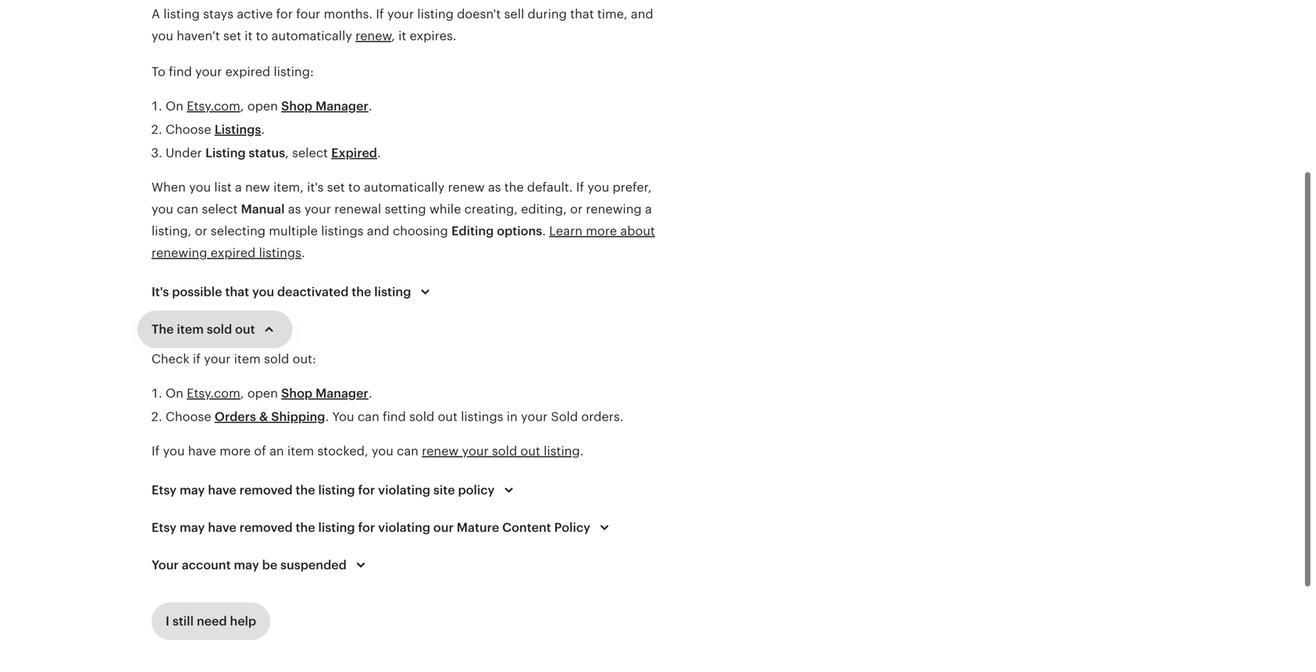 Task type: vqa. For each thing, say whether or not it's contained in the screenshot.
my within dropdown button
no



Task type: locate. For each thing, give the bounding box(es) containing it.
listing
[[205, 146, 246, 160]]

0 horizontal spatial renewing
[[152, 246, 207, 260]]

0 horizontal spatial set
[[223, 29, 241, 43]]

when you list a new item, it's set to automatically renew as the default. if you prefer, you can select
[[152, 181, 652, 216]]

1 vertical spatial more
[[220, 445, 251, 459]]

etsy may have removed the listing for violating our mature content policy
[[152, 521, 591, 535]]

expires.
[[410, 29, 457, 43]]

if inside "when you list a new item, it's set to automatically renew as the default. if you prefer, you can select"
[[576, 181, 585, 195]]

0 vertical spatial or
[[570, 202, 583, 216]]

item right an on the bottom left of page
[[288, 445, 314, 459]]

1 violating from the top
[[378, 484, 431, 498]]

2 manager from the top
[[316, 387, 369, 401]]

0 vertical spatial choose
[[166, 123, 211, 137]]

0 vertical spatial set
[[223, 29, 241, 43]]

if
[[193, 352, 201, 367]]

expired inside learn more about renewing expired listings
[[211, 246, 256, 260]]

1 vertical spatial shop
[[281, 387, 313, 401]]

1 vertical spatial or
[[195, 224, 208, 238]]

violating
[[378, 484, 431, 498], [378, 521, 431, 535]]

1 vertical spatial renewing
[[152, 246, 207, 260]]

expired left listing:
[[225, 65, 270, 79]]

1 vertical spatial automatically
[[364, 181, 445, 195]]

item right 'the'
[[177, 323, 204, 337]]

, up orders
[[241, 387, 244, 401]]

2 on etsy.com , open shop manager . from the top
[[166, 387, 372, 401]]

2 horizontal spatial out
[[521, 445, 541, 459]]

listing
[[163, 7, 200, 21], [418, 7, 454, 21], [375, 285, 411, 299], [544, 445, 580, 459], [318, 484, 355, 498], [318, 521, 355, 535]]

0 vertical spatial more
[[586, 224, 617, 238]]

be
[[262, 559, 278, 573]]

listing right a
[[163, 7, 200, 21]]

a right the 'list'
[[235, 181, 242, 195]]

renewing down listing,
[[152, 246, 207, 260]]

0 horizontal spatial and
[[367, 224, 390, 238]]

policy
[[458, 484, 495, 498]]

2 vertical spatial renew
[[422, 445, 459, 459]]

removed up be at the left
[[240, 521, 293, 535]]

have
[[188, 445, 216, 459], [208, 484, 237, 498], [208, 521, 237, 535]]

2 vertical spatial can
[[397, 445, 419, 459]]

listing down etsy may have removed the listing for violating site policy dropdown button on the bottom left of page
[[318, 521, 355, 535]]

the
[[505, 181, 524, 195], [352, 285, 372, 299], [296, 484, 315, 498], [296, 521, 315, 535]]

shop up shipping
[[281, 387, 313, 401]]

and down renewal
[[367, 224, 390, 238]]

0 vertical spatial listings
[[321, 224, 364, 238]]

1 on from the top
[[166, 99, 184, 113]]

shop manager link down listing:
[[281, 99, 369, 113]]

if inside a listing stays active for four months. if your listing doesn't sell during that time, and you haven't set it to automatically
[[376, 7, 384, 21]]

0 horizontal spatial more
[[220, 445, 251, 459]]

out up "content"
[[521, 445, 541, 459]]

shop down listing:
[[281, 99, 313, 113]]

renew up while
[[448, 181, 485, 195]]

1 vertical spatial listings
[[259, 246, 302, 260]]

may for etsy may have removed the listing for violating our mature content policy
[[180, 521, 205, 535]]

1 horizontal spatial out
[[438, 410, 458, 424]]

1 horizontal spatial and
[[631, 7, 654, 21]]

0 vertical spatial for
[[276, 7, 293, 21]]

your
[[388, 7, 414, 21], [195, 65, 222, 79], [305, 202, 331, 216], [204, 352, 231, 367], [521, 410, 548, 424], [462, 445, 489, 459]]

set down 'stays'
[[223, 29, 241, 43]]

0 vertical spatial if
[[376, 7, 384, 21]]

renew , it expires.
[[356, 29, 460, 43]]

renew down months.
[[356, 29, 392, 43]]

1 on etsy.com , open shop manager . from the top
[[166, 99, 372, 113]]

1 vertical spatial removed
[[240, 521, 293, 535]]

1 vertical spatial to
[[348, 181, 361, 195]]

listings left in
[[461, 410, 504, 424]]

can down "choose orders & shipping . you can find sold out listings in your sold orders." on the bottom of the page
[[397, 445, 419, 459]]

,
[[392, 29, 395, 43], [241, 99, 244, 113], [285, 146, 289, 160], [241, 387, 244, 401]]

open up the listings
[[247, 99, 278, 113]]

choose for choose orders & shipping . you can find sold out listings in your sold orders.
[[166, 410, 211, 424]]

2 shop from the top
[[281, 387, 313, 401]]

0 vertical spatial removed
[[240, 484, 293, 498]]

0 vertical spatial to
[[256, 29, 268, 43]]

0 horizontal spatial select
[[202, 202, 238, 216]]

0 vertical spatial may
[[180, 484, 205, 498]]

1 vertical spatial etsy.com link
[[187, 387, 241, 401]]

on
[[166, 99, 184, 113], [166, 387, 184, 401]]

0 vertical spatial on etsy.com , open shop manager .
[[166, 99, 372, 113]]

1 horizontal spatial to
[[348, 181, 361, 195]]

1 vertical spatial shop manager link
[[281, 387, 369, 401]]

shop manager link up the you on the bottom left of the page
[[281, 387, 369, 401]]

for for our
[[358, 521, 375, 535]]

, left expires.
[[392, 29, 395, 43]]

shop
[[281, 99, 313, 113], [281, 387, 313, 401]]

1 horizontal spatial if
[[376, 7, 384, 21]]

that left time,
[[571, 7, 594, 21]]

0 horizontal spatial automatically
[[272, 29, 352, 43]]

as
[[488, 181, 501, 195], [288, 202, 301, 216]]

select
[[292, 146, 328, 160], [202, 202, 238, 216]]

0 vertical spatial item
[[177, 323, 204, 337]]

more left of
[[220, 445, 251, 459]]

1 vertical spatial a
[[645, 202, 652, 216]]

0 horizontal spatial a
[[235, 181, 242, 195]]

open up &
[[247, 387, 278, 401]]

etsy.com link for orders
[[187, 387, 241, 401]]

it right renew link on the left top of the page
[[399, 29, 407, 43]]

list
[[214, 181, 232, 195]]

2 vertical spatial item
[[288, 445, 314, 459]]

your up renew , it expires.
[[388, 7, 414, 21]]

your right in
[[521, 410, 548, 424]]

to
[[152, 65, 166, 79]]

0 horizontal spatial it
[[245, 29, 253, 43]]

2 it from the left
[[399, 29, 407, 43]]

expired down "selecting"
[[211, 246, 256, 260]]

2 on from the top
[[166, 387, 184, 401]]

can inside "when you list a new item, it's set to automatically renew as the default. if you prefer, you can select"
[[177, 202, 199, 216]]

2 horizontal spatial listings
[[461, 410, 504, 424]]

1 horizontal spatial renewing
[[586, 202, 642, 216]]

your right the if
[[204, 352, 231, 367]]

removed down of
[[240, 484, 293, 498]]

for up etsy may have removed the listing for violating our mature content policy
[[358, 484, 375, 498]]

1 etsy.com link from the top
[[187, 99, 241, 113]]

1 vertical spatial on etsy.com , open shop manager .
[[166, 387, 372, 401]]

select up it's
[[292, 146, 328, 160]]

our
[[434, 521, 454, 535]]

renewing
[[586, 202, 642, 216], [152, 246, 207, 260]]

2 vertical spatial out
[[521, 445, 541, 459]]

out up "check if your item sold out:"
[[235, 323, 255, 337]]

choose orders & shipping . you can find sold out listings in your sold orders.
[[166, 410, 624, 424]]

listings down multiple
[[259, 246, 302, 260]]

choose
[[166, 123, 211, 137], [166, 410, 211, 424]]

0 horizontal spatial out
[[235, 323, 255, 337]]

0 horizontal spatial as
[[288, 202, 301, 216]]

1 horizontal spatial more
[[586, 224, 617, 238]]

for inside a listing stays active for four months. if your listing doesn't sell during that time, and you haven't set it to automatically
[[276, 7, 293, 21]]

have for if you have more of an item stocked, you can renew your sold out listing .
[[188, 445, 216, 459]]

violating left site
[[378, 484, 431, 498]]

2 violating from the top
[[378, 521, 431, 535]]

1 open from the top
[[247, 99, 278, 113]]

1 vertical spatial etsy
[[152, 521, 177, 535]]

0 vertical spatial select
[[292, 146, 328, 160]]

0 vertical spatial renewing
[[586, 202, 642, 216]]

listings link
[[215, 123, 261, 137]]

for down etsy may have removed the listing for violating site policy dropdown button on the bottom left of page
[[358, 521, 375, 535]]

1 vertical spatial manager
[[316, 387, 369, 401]]

that right "possible"
[[225, 285, 249, 299]]

that inside a listing stays active for four months. if your listing doesn't sell during that time, and you haven't set it to automatically
[[571, 7, 594, 21]]

1 horizontal spatial as
[[488, 181, 501, 195]]

1 removed from the top
[[240, 484, 293, 498]]

etsy for etsy may have removed the listing for violating our mature content policy
[[152, 521, 177, 535]]

your down it's
[[305, 202, 331, 216]]

find up if you have more of an item stocked, you can renew your sold out listing .
[[383, 410, 406, 424]]

2 vertical spatial if
[[152, 445, 160, 459]]

listings inside as your renewal setting while creating, editing, or renewing a listing, or selecting multiple listings and choosing
[[321, 224, 364, 238]]

0 horizontal spatial listings
[[259, 246, 302, 260]]

more right "learn"
[[586, 224, 617, 238]]

and inside a listing stays active for four months. if your listing doesn't sell during that time, and you haven't set it to automatically
[[631, 7, 654, 21]]

automatically
[[272, 29, 352, 43], [364, 181, 445, 195]]

1 horizontal spatial item
[[234, 352, 261, 367]]

2 etsy.com from the top
[[187, 387, 241, 401]]

on etsy.com , open shop manager . up the listings
[[166, 99, 372, 113]]

0 vertical spatial etsy
[[152, 484, 177, 498]]

renew inside "when you list a new item, it's set to automatically renew as the default. if you prefer, you can select"
[[448, 181, 485, 195]]

etsy
[[152, 484, 177, 498], [152, 521, 177, 535]]

a inside as your renewal setting while creating, editing, or renewing a listing, or selecting multiple listings and choosing
[[645, 202, 652, 216]]

0 vertical spatial and
[[631, 7, 654, 21]]

etsy.com up choose listings .
[[187, 99, 241, 113]]

, up item,
[[285, 146, 289, 160]]

or right listing,
[[195, 224, 208, 238]]

2 open from the top
[[247, 387, 278, 401]]

can
[[177, 202, 199, 216], [358, 410, 380, 424], [397, 445, 419, 459]]

account
[[182, 559, 231, 573]]

2 choose from the top
[[166, 410, 211, 424]]

1 horizontal spatial select
[[292, 146, 328, 160]]

sold inside the item sold out dropdown button
[[207, 323, 232, 337]]

on etsy.com , open shop manager .
[[166, 99, 372, 113], [166, 387, 372, 401]]

set right it's
[[327, 181, 345, 195]]

.
[[369, 99, 372, 113], [261, 123, 265, 137], [377, 146, 381, 160], [543, 224, 546, 238], [302, 246, 305, 260], [369, 387, 372, 401], [325, 410, 329, 424], [580, 445, 584, 459]]

expired
[[225, 65, 270, 79], [211, 246, 256, 260]]

an
[[270, 445, 284, 459]]

suspended
[[281, 559, 347, 573]]

find right to
[[169, 65, 192, 79]]

it down active
[[245, 29, 253, 43]]

to down active
[[256, 29, 268, 43]]

or up "learn"
[[570, 202, 583, 216]]

the inside "when you list a new item, it's set to automatically renew as the default. if you prefer, you can select"
[[505, 181, 524, 195]]

violating left our
[[378, 521, 431, 535]]

1 vertical spatial may
[[180, 521, 205, 535]]

it's possible that you deactivated the listing
[[152, 285, 411, 299]]

0 horizontal spatial item
[[177, 323, 204, 337]]

on down check
[[166, 387, 184, 401]]

1 vertical spatial that
[[225, 285, 249, 299]]

select down the 'list'
[[202, 202, 238, 216]]

or
[[570, 202, 583, 216], [195, 224, 208, 238]]

manager up the you on the bottom left of the page
[[316, 387, 369, 401]]

1 etsy.com from the top
[[187, 99, 241, 113]]

1 manager from the top
[[316, 99, 369, 113]]

open
[[247, 99, 278, 113], [247, 387, 278, 401]]

0 vertical spatial shop manager link
[[281, 99, 369, 113]]

1 vertical spatial renew
[[448, 181, 485, 195]]

etsy.com for orders
[[187, 387, 241, 401]]

2 removed from the top
[[240, 521, 293, 535]]

1 vertical spatial set
[[327, 181, 345, 195]]

that
[[571, 7, 594, 21], [225, 285, 249, 299]]

a up about
[[645, 202, 652, 216]]

1 shop manager link from the top
[[281, 99, 369, 113]]

listing down learn more about renewing expired listings link
[[375, 285, 411, 299]]

open for &
[[247, 387, 278, 401]]

1 it from the left
[[245, 29, 253, 43]]

find
[[169, 65, 192, 79], [383, 410, 406, 424]]

0 vertical spatial find
[[169, 65, 192, 79]]

learn
[[550, 224, 583, 238]]

0 vertical spatial as
[[488, 181, 501, 195]]

sold up if you have more of an item stocked, you can renew your sold out listing .
[[409, 410, 435, 424]]

2 vertical spatial have
[[208, 521, 237, 535]]

and
[[631, 7, 654, 21], [367, 224, 390, 238]]

etsy.com link up choose listings .
[[187, 99, 241, 113]]

listing:
[[274, 65, 314, 79]]

as inside as your renewal setting while creating, editing, or renewing a listing, or selecting multiple listings and choosing
[[288, 202, 301, 216]]

. up expired
[[369, 99, 372, 113]]

for for site
[[358, 484, 375, 498]]

etsy.com link for listings
[[187, 99, 241, 113]]

2 horizontal spatial if
[[576, 181, 585, 195]]

sold left out:
[[264, 352, 289, 367]]

0 vertical spatial etsy.com
[[187, 99, 241, 113]]

manager up expired
[[316, 99, 369, 113]]

etsy.com link
[[187, 99, 241, 113], [187, 387, 241, 401]]

1 horizontal spatial that
[[571, 7, 594, 21]]

out inside dropdown button
[[235, 323, 255, 337]]

choose left orders
[[166, 410, 211, 424]]

active
[[237, 7, 273, 21]]

2 horizontal spatial item
[[288, 445, 314, 459]]

0 vertical spatial renew
[[356, 29, 392, 43]]

1 etsy from the top
[[152, 484, 177, 498]]

removed for etsy may have removed the listing for violating our mature content policy
[[240, 521, 293, 535]]

for inside etsy may have removed the listing for violating our mature content policy dropdown button
[[358, 521, 375, 535]]

learn more about renewing expired listings link
[[152, 224, 655, 260]]

sell
[[504, 7, 525, 21]]

it's
[[307, 181, 324, 195]]

a inside "when you list a new item, it's set to automatically renew as the default. if you prefer, you can select"
[[235, 181, 242, 195]]

1 vertical spatial find
[[383, 410, 406, 424]]

1 vertical spatial and
[[367, 224, 390, 238]]

2 shop manager link from the top
[[281, 387, 369, 401]]

&
[[259, 410, 268, 424]]

renew
[[356, 29, 392, 43], [448, 181, 485, 195], [422, 445, 459, 459]]

renew link
[[356, 29, 392, 43]]

on etsy.com , open shop manager . up orders & shipping link
[[166, 387, 372, 401]]

for left four
[[276, 7, 293, 21]]

on up choose listings .
[[166, 99, 184, 113]]

1 vertical spatial have
[[208, 484, 237, 498]]

as up multiple
[[288, 202, 301, 216]]

item
[[177, 323, 204, 337], [234, 352, 261, 367], [288, 445, 314, 459]]

renew for can
[[422, 445, 459, 459]]

1 horizontal spatial automatically
[[364, 181, 445, 195]]

0 vertical spatial expired
[[225, 65, 270, 79]]

you inside dropdown button
[[252, 285, 274, 299]]

0 horizontal spatial can
[[177, 202, 199, 216]]

1 choose from the top
[[166, 123, 211, 137]]

1 vertical spatial can
[[358, 410, 380, 424]]

sold up "check if your item sold out:"
[[207, 323, 232, 337]]

1 vertical spatial violating
[[378, 521, 431, 535]]

out up renew your sold out listing link
[[438, 410, 458, 424]]

renew up site
[[422, 445, 459, 459]]

. down orders.
[[580, 445, 584, 459]]

1 vertical spatial expired
[[211, 246, 256, 260]]

expired
[[331, 146, 377, 160]]

to find your expired listing:
[[152, 65, 314, 79]]

1 shop from the top
[[281, 99, 313, 113]]

if you have more of an item stocked, you can renew your sold out listing .
[[152, 445, 584, 459]]

for inside etsy may have removed the listing for violating site policy dropdown button
[[358, 484, 375, 498]]

automatically down four
[[272, 29, 352, 43]]

it
[[245, 29, 253, 43], [399, 29, 407, 43]]

more
[[586, 224, 617, 238], [220, 445, 251, 459]]

etsy for etsy may have removed the listing for violating site policy
[[152, 484, 177, 498]]

2 etsy.com link from the top
[[187, 387, 241, 401]]

renewing down prefer,
[[586, 202, 642, 216]]

. up status
[[261, 123, 265, 137]]

for
[[276, 7, 293, 21], [358, 484, 375, 498], [358, 521, 375, 535]]

. up "when you list a new item, it's set to automatically renew as the default. if you prefer, you can select"
[[377, 146, 381, 160]]

can right the you on the bottom left of the page
[[358, 410, 380, 424]]

0 vertical spatial automatically
[[272, 29, 352, 43]]

2 etsy from the top
[[152, 521, 177, 535]]

1 vertical spatial on
[[166, 387, 184, 401]]

set
[[223, 29, 241, 43], [327, 181, 345, 195]]

0 vertical spatial a
[[235, 181, 242, 195]]

and inside as your renewal setting while creating, editing, or renewing a listing, or selecting multiple listings and choosing
[[367, 224, 390, 238]]

0 vertical spatial etsy.com link
[[187, 99, 241, 113]]

etsy.com link up orders
[[187, 387, 241, 401]]

listings down renewal
[[321, 224, 364, 238]]

and right time,
[[631, 7, 654, 21]]

0 horizontal spatial to
[[256, 29, 268, 43]]

sold down in
[[492, 445, 517, 459]]

and for listings
[[367, 224, 390, 238]]

0 vertical spatial out
[[235, 323, 255, 337]]

1 vertical spatial for
[[358, 484, 375, 498]]

0 vertical spatial have
[[188, 445, 216, 459]]

to
[[256, 29, 268, 43], [348, 181, 361, 195]]

automatically up setting at the top left
[[364, 181, 445, 195]]

1 vertical spatial select
[[202, 202, 238, 216]]

shop for . you can find sold out listings in your sold orders.
[[281, 387, 313, 401]]

1 vertical spatial etsy.com
[[187, 387, 241, 401]]

can up listing,
[[177, 202, 199, 216]]

may
[[180, 484, 205, 498], [180, 521, 205, 535], [234, 559, 259, 573]]

2 vertical spatial for
[[358, 521, 375, 535]]

etsy.com up orders
[[187, 387, 241, 401]]

to up renewal
[[348, 181, 361, 195]]

0 vertical spatial open
[[247, 99, 278, 113]]

item down the item sold out dropdown button
[[234, 352, 261, 367]]

as up the creating,
[[488, 181, 501, 195]]

status
[[249, 146, 285, 160]]

1 horizontal spatial find
[[383, 410, 406, 424]]

0 vertical spatial shop
[[281, 99, 313, 113]]

automatically inside a listing stays active for four months. if your listing doesn't sell during that time, and you haven't set it to automatically
[[272, 29, 352, 43]]

1 vertical spatial as
[[288, 202, 301, 216]]

0 horizontal spatial find
[[169, 65, 192, 79]]

open for .
[[247, 99, 278, 113]]

manual
[[241, 202, 285, 216]]

choose up the 'under'
[[166, 123, 211, 137]]



Task type: describe. For each thing, give the bounding box(es) containing it.
violating for site
[[378, 484, 431, 498]]

manager for .
[[316, 99, 369, 113]]

i
[[166, 615, 170, 629]]

of
[[254, 445, 266, 459]]

your inside a listing stays active for four months. if your listing doesn't sell during that time, and you haven't set it to automatically
[[388, 7, 414, 21]]

on etsy.com , open shop manager . for .
[[166, 99, 372, 113]]

it's possible that you deactivated the listing button
[[138, 274, 449, 311]]

renewing inside learn more about renewing expired listings
[[152, 246, 207, 260]]

editing
[[452, 224, 494, 238]]

deactivated
[[277, 285, 349, 299]]

still
[[173, 615, 194, 629]]

editing,
[[521, 202, 567, 216]]

as inside "when you list a new item, it's set to automatically renew as the default. if you prefer, you can select"
[[488, 181, 501, 195]]

listing down stocked,
[[318, 484, 355, 498]]

shop manager link for . you can find sold out listings in your sold orders.
[[281, 387, 369, 401]]

to inside "when you list a new item, it's set to automatically renew as the default. if you prefer, you can select"
[[348, 181, 361, 195]]

. up "choose orders & shipping . you can find sold out listings in your sold orders." on the bottom of the page
[[369, 387, 372, 401]]

1 horizontal spatial can
[[358, 410, 380, 424]]

out:
[[293, 352, 316, 367]]

months.
[[324, 7, 373, 21]]

sold
[[551, 410, 578, 424]]

1 horizontal spatial or
[[570, 202, 583, 216]]

stays
[[203, 7, 234, 21]]

select inside "when you list a new item, it's set to automatically renew as the default. if you prefer, you can select"
[[202, 202, 238, 216]]

in
[[507, 410, 518, 424]]

possible
[[172, 285, 222, 299]]

it's
[[152, 285, 169, 299]]

choose for choose listings .
[[166, 123, 211, 137]]

item,
[[274, 181, 304, 195]]

the item sold out button
[[138, 311, 293, 349]]

listing up expires.
[[418, 7, 454, 21]]

0 horizontal spatial or
[[195, 224, 208, 238]]

your up the policy
[[462, 445, 489, 459]]

have for etsy may have removed the listing for violating site policy
[[208, 484, 237, 498]]

a
[[152, 7, 160, 21]]

it inside a listing stays active for four months. if your listing doesn't sell during that time, and you haven't set it to automatically
[[245, 29, 253, 43]]

four
[[296, 7, 321, 21]]

selecting
[[211, 224, 266, 238]]

. left "learn"
[[543, 224, 546, 238]]

prefer,
[[613, 181, 652, 195]]

when
[[152, 181, 186, 195]]

shop manager link for .
[[281, 99, 369, 113]]

site
[[434, 484, 455, 498]]

help
[[230, 615, 256, 629]]

manager for . you can find sold out listings in your sold orders.
[[316, 387, 369, 401]]

may for etsy may have removed the listing for violating site policy
[[180, 484, 205, 498]]

on for choose listings .
[[166, 99, 184, 113]]

haven't
[[177, 29, 220, 43]]

under listing status , select expired .
[[166, 146, 381, 160]]

the item sold out
[[152, 323, 255, 337]]

orders & shipping link
[[215, 410, 325, 424]]

check if your item sold out:
[[152, 352, 316, 367]]

orders
[[215, 410, 256, 424]]

renewing inside as your renewal setting while creating, editing, or renewing a listing, or selecting multiple listings and choosing
[[586, 202, 642, 216]]

renew for automatically
[[448, 181, 485, 195]]

your account may be suspended button
[[138, 547, 384, 585]]

on etsy.com , open shop manager . for &
[[166, 387, 372, 401]]

listings
[[215, 123, 261, 137]]

2 horizontal spatial can
[[397, 445, 419, 459]]

the
[[152, 323, 174, 337]]

learn more about renewing expired listings
[[152, 224, 655, 260]]

default.
[[527, 181, 573, 195]]

multiple
[[269, 224, 318, 238]]

setting
[[385, 202, 426, 216]]

need
[[197, 615, 227, 629]]

and for time,
[[631, 7, 654, 21]]

you
[[332, 410, 354, 424]]

1 vertical spatial item
[[234, 352, 261, 367]]

check
[[152, 352, 190, 367]]

your account may be suspended
[[152, 559, 347, 573]]

content
[[503, 521, 552, 535]]

options
[[497, 224, 543, 238]]

removed for etsy may have removed the listing for violating site policy
[[240, 484, 293, 498]]

policy
[[555, 521, 591, 535]]

stocked,
[[318, 445, 369, 459]]

a listing stays active for four months. if your listing doesn't sell during that time, and you haven't set it to automatically
[[152, 7, 654, 43]]

i still need help
[[166, 615, 256, 629]]

have for etsy may have removed the listing for violating our mature content policy
[[208, 521, 237, 535]]

etsy.com for listings
[[187, 99, 241, 113]]

listing,
[[152, 224, 192, 238]]

. down multiple
[[302, 246, 305, 260]]

to inside a listing stays active for four months. if your listing doesn't sell during that time, and you haven't set it to automatically
[[256, 29, 268, 43]]

choose listings .
[[166, 123, 265, 137]]

item inside dropdown button
[[177, 323, 204, 337]]

listing down sold
[[544, 445, 580, 459]]

automatically inside "when you list a new item, it's set to automatically renew as the default. if you prefer, you can select"
[[364, 181, 445, 195]]

new
[[245, 181, 270, 195]]

your
[[152, 559, 179, 573]]

time,
[[598, 7, 628, 21]]

more inside learn more about renewing expired listings
[[586, 224, 617, 238]]

choosing
[[393, 224, 448, 238]]

, up the listings
[[241, 99, 244, 113]]

i still need help link
[[152, 603, 270, 641]]

that inside dropdown button
[[225, 285, 249, 299]]

while
[[430, 202, 461, 216]]

set inside "when you list a new item, it's set to automatically renew as the default. if you prefer, you can select"
[[327, 181, 345, 195]]

during
[[528, 7, 567, 21]]

as your renewal setting while creating, editing, or renewing a listing, or selecting multiple listings and choosing
[[152, 202, 652, 238]]

creating,
[[465, 202, 518, 216]]

violating for our
[[378, 521, 431, 535]]

your inside as your renewal setting while creating, editing, or renewing a listing, or selecting multiple listings and choosing
[[305, 202, 331, 216]]

on for choose orders & shipping . you can find sold out listings in your sold orders.
[[166, 387, 184, 401]]

etsy may have removed the listing for violating site policy button
[[138, 472, 532, 510]]

2 vertical spatial may
[[234, 559, 259, 573]]

etsy may have removed the listing for violating our mature content policy button
[[138, 510, 628, 547]]

etsy may have removed the listing for violating site policy
[[152, 484, 495, 498]]

you inside a listing stays active for four months. if your listing doesn't sell during that time, and you haven't set it to automatically
[[152, 29, 173, 43]]

1 vertical spatial out
[[438, 410, 458, 424]]

set inside a listing stays active for four months. if your listing doesn't sell during that time, and you haven't set it to automatically
[[223, 29, 241, 43]]

doesn't
[[457, 7, 501, 21]]

renewal
[[335, 202, 382, 216]]

editing options .
[[452, 224, 550, 238]]

mature
[[457, 521, 500, 535]]

. left the you on the bottom left of the page
[[325, 410, 329, 424]]

shop for .
[[281, 99, 313, 113]]

listings inside learn more about renewing expired listings
[[259, 246, 302, 260]]

renew your sold out listing link
[[422, 445, 580, 459]]

orders.
[[582, 410, 624, 424]]

expired link
[[331, 146, 377, 160]]

about
[[621, 224, 655, 238]]

shipping
[[271, 410, 325, 424]]

your down haven't
[[195, 65, 222, 79]]

under
[[166, 146, 202, 160]]



